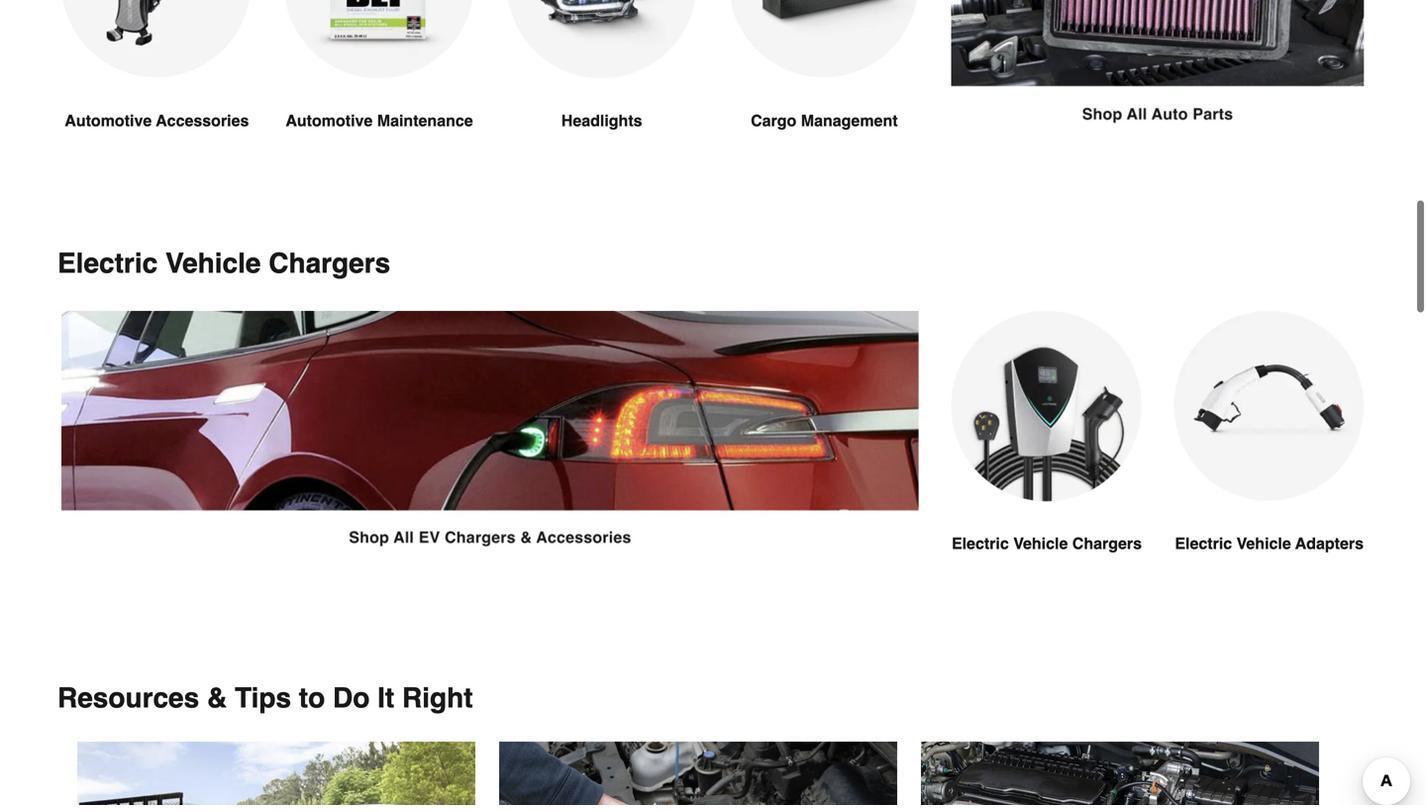 Task type: describe. For each thing, give the bounding box(es) containing it.
accessories
[[156, 111, 249, 130]]

a black craftsman crossover truck tool box. image
[[729, 0, 920, 79]]

a car hood open to show the engine and car battery. image
[[921, 742, 1320, 806]]

electric vehicle adapters
[[1175, 535, 1364, 553]]

0 horizontal spatial chargers
[[269, 248, 391, 279]]

headlights link
[[507, 0, 698, 180]]

an electric vehicle charging adapter. image
[[1174, 311, 1365, 501]]

automotive accessories link
[[61, 0, 252, 180]]

a reusable air filter. image
[[952, 0, 1365, 126]]

a box of blue def diesel exhaust fluid. image
[[284, 0, 475, 79]]

cargo management
[[751, 111, 898, 130]]

to
[[299, 683, 325, 714]]

management
[[801, 111, 898, 130]]

a person connecting the red clamp on a jumper cable to the positive terminal on a dead car battery. image
[[499, 742, 898, 806]]

a home electric vehicle charging unit. image
[[952, 311, 1143, 502]]

0 horizontal spatial electric
[[57, 248, 158, 279]]

right
[[402, 683, 473, 714]]

a pair of morimoto plug and play toyota headlights. image
[[507, 0, 698, 79]]

automotive for automotive accessories
[[65, 111, 152, 130]]

electric vehicle adapters link
[[1174, 311, 1365, 603]]

0 horizontal spatial electric vehicle chargers
[[57, 248, 391, 279]]

cargo
[[751, 111, 797, 130]]

resources
[[57, 683, 199, 714]]

a man inflating a car tire with a kobalt portable air inflator. image
[[1344, 742, 1427, 806]]

electric vehicle chargers inside electric vehicle chargers link
[[952, 535, 1142, 553]]



Task type: vqa. For each thing, say whether or not it's contained in the screenshot.
the Chargers within the Electric Vehicle Chargers link
yes



Task type: locate. For each thing, give the bounding box(es) containing it.
chargers
[[269, 248, 391, 279], [1073, 535, 1142, 553]]

headlights
[[562, 111, 643, 130]]

automotive maintenance
[[286, 111, 473, 130]]

&
[[207, 683, 227, 714]]

electric vehicle chargers link
[[952, 311, 1143, 603]]

automotive maintenance link
[[284, 0, 475, 180]]

a windshield mount cellphone holder. image
[[61, 0, 252, 79]]

vehicle
[[165, 248, 261, 279], [1014, 535, 1068, 553], [1237, 535, 1292, 553]]

0 vertical spatial chargers
[[269, 248, 391, 279]]

electric inside electric vehicle chargers link
[[952, 535, 1009, 553]]

adapters
[[1296, 535, 1364, 553]]

2 automotive from the left
[[286, 111, 373, 130]]

2 horizontal spatial vehicle
[[1237, 535, 1292, 553]]

1 horizontal spatial electric
[[952, 535, 1009, 553]]

1 vertical spatial electric vehicle chargers
[[952, 535, 1142, 553]]

electric vehicle chargers
[[57, 248, 391, 279], [952, 535, 1142, 553]]

tips
[[235, 683, 291, 714]]

automotive for automotive maintenance
[[286, 111, 373, 130]]

1 vertical spatial chargers
[[1073, 535, 1142, 553]]

an atv being loaded onto a trailer. image
[[77, 742, 476, 806]]

1 horizontal spatial automotive
[[286, 111, 373, 130]]

a red tesla e v car plugged into a charging unit. image
[[61, 311, 920, 550]]

automotive left accessories
[[65, 111, 152, 130]]

cargo management link
[[729, 0, 920, 180]]

0 horizontal spatial vehicle
[[165, 248, 261, 279]]

electric for a home electric vehicle charging unit. image
[[952, 535, 1009, 553]]

0 vertical spatial electric vehicle chargers
[[57, 248, 391, 279]]

1 automotive from the left
[[65, 111, 152, 130]]

0 horizontal spatial automotive
[[65, 111, 152, 130]]

do
[[333, 683, 370, 714]]

vehicle for an electric vehicle charging adapter. image
[[1237, 535, 1292, 553]]

it
[[378, 683, 395, 714]]

electric for an electric vehicle charging adapter. image
[[1175, 535, 1233, 553]]

2 horizontal spatial electric
[[1175, 535, 1233, 553]]

electric
[[57, 248, 158, 279], [952, 535, 1009, 553], [1175, 535, 1233, 553]]

1 horizontal spatial electric vehicle chargers
[[952, 535, 1142, 553]]

1 horizontal spatial chargers
[[1073, 535, 1142, 553]]

resources & tips to do it right
[[57, 683, 473, 714]]

maintenance
[[377, 111, 473, 130]]

electric inside electric vehicle adapters link
[[1175, 535, 1233, 553]]

automotive accessories
[[65, 111, 249, 130]]

vehicle for a home electric vehicle charging unit. image
[[1014, 535, 1068, 553]]

automotive down a box of blue def diesel exhaust fluid. "image"
[[286, 111, 373, 130]]

1 horizontal spatial vehicle
[[1014, 535, 1068, 553]]

automotive
[[65, 111, 152, 130], [286, 111, 373, 130]]



